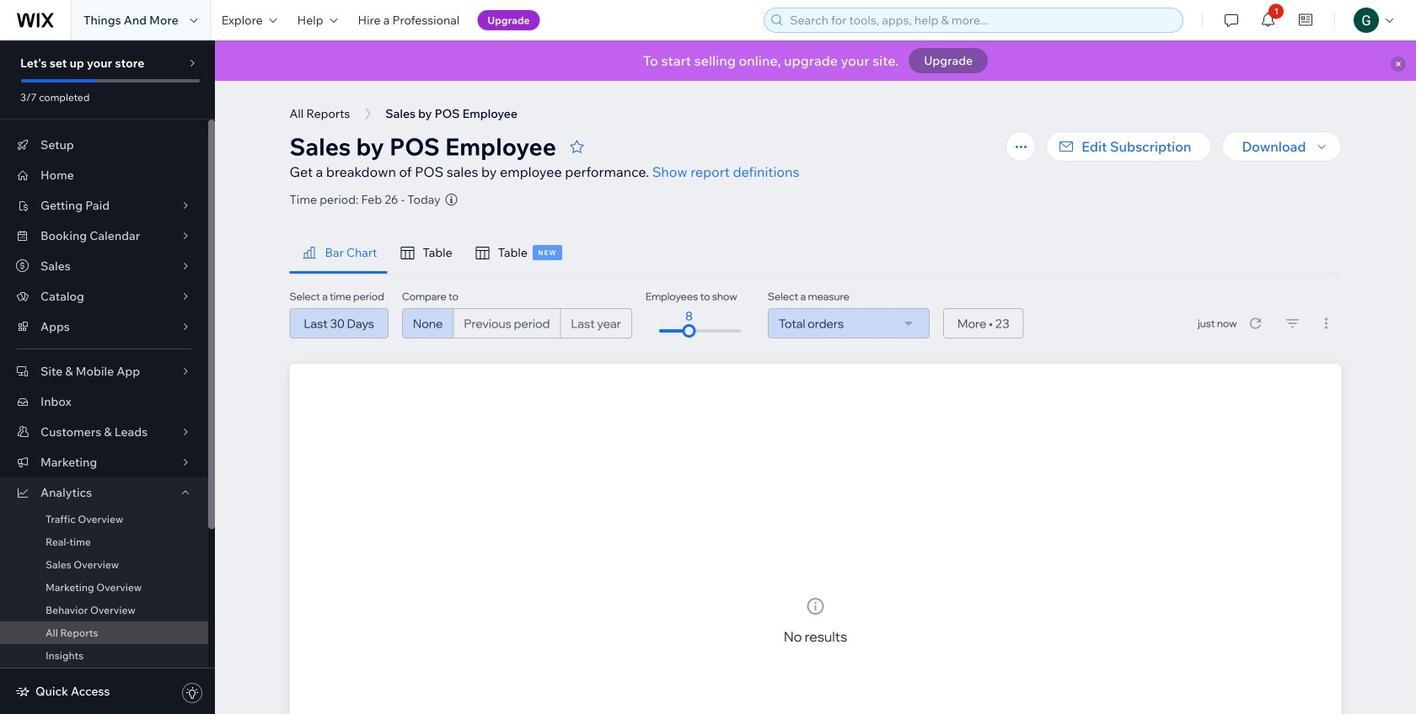 Task type: vqa. For each thing, say whether or not it's contained in the screenshot.
Search for tools, apps, help & more... field
yes



Task type: describe. For each thing, give the bounding box(es) containing it.
sidebar element
[[0, 40, 215, 715]]

Search for tools, apps, help & more... field
[[785, 8, 1178, 32]]



Task type: locate. For each thing, give the bounding box(es) containing it.
tab list
[[290, 233, 819, 274]]

alert
[[215, 40, 1416, 81]]



